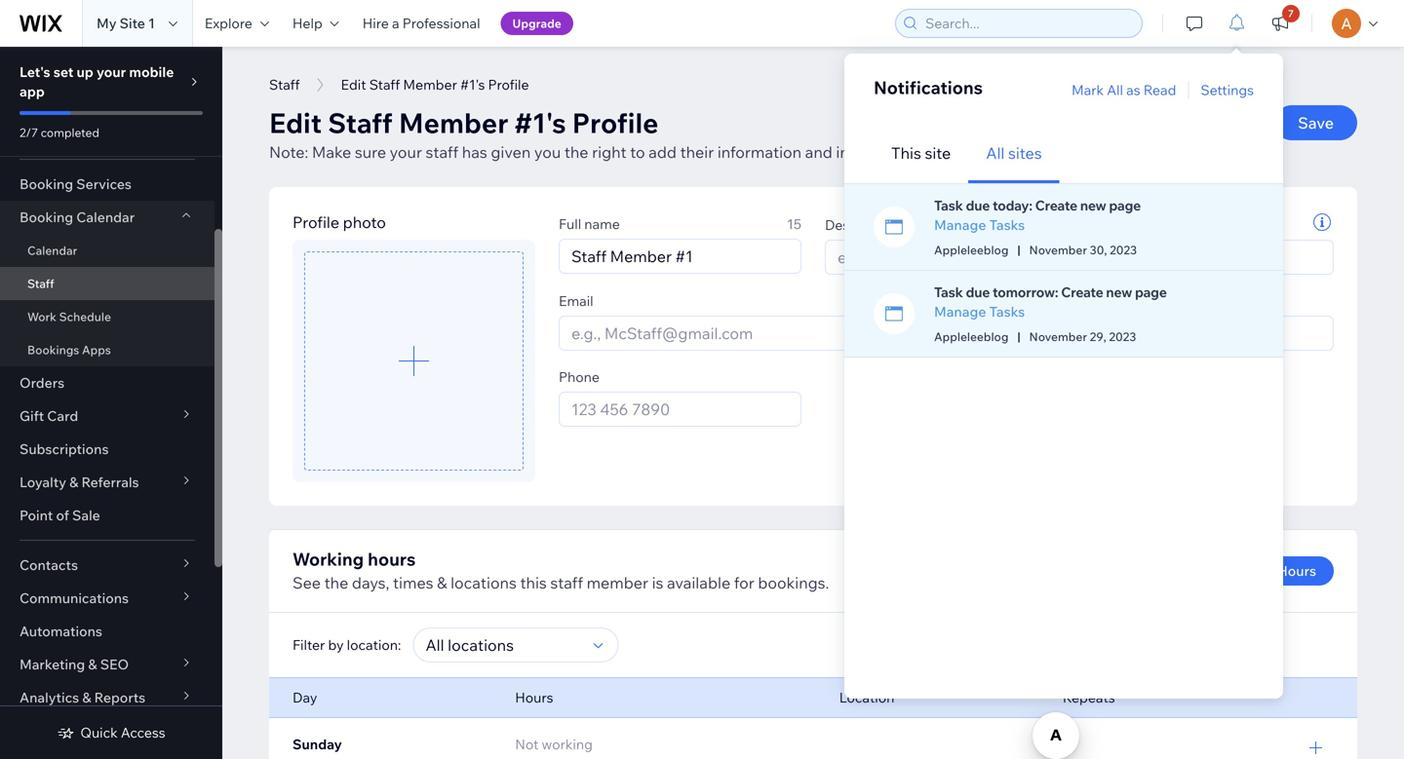 Task type: locate. For each thing, give the bounding box(es) containing it.
0 vertical spatial member
[[403, 76, 457, 93]]

2023 inside task due today: create new page manage tasks appleleeblog | november 30, 2023
[[1110, 243, 1137, 258]]

create down the description field
[[1061, 284, 1104, 301]]

0 vertical spatial staff
[[426, 142, 459, 162]]

profile up 'right'
[[572, 106, 659, 140]]

sites
[[1009, 143, 1042, 163]]

& inside dropdown button
[[88, 656, 97, 673]]

1 horizontal spatial #1's
[[515, 106, 566, 140]]

calendar down booking calendar
[[27, 243, 77, 258]]

1 vertical spatial page
[[1135, 284, 1167, 301]]

november inside the 'task due tomorrow: create new page manage tasks appleleeblog | november 29, 2023'
[[1030, 330, 1088, 344]]

booking inside dropdown button
[[20, 209, 73, 226]]

1 vertical spatial create
[[1061, 284, 1104, 301]]

1 horizontal spatial working
[[1221, 563, 1275, 580]]

manage
[[934, 217, 987, 234], [934, 303, 987, 320]]

2023 right 29,
[[1109, 330, 1137, 344]]

1 vertical spatial november
[[1030, 330, 1088, 344]]

working inside working hours see the days, times & locations this staff member is available for bookings.
[[293, 549, 364, 571]]

november left 30,
[[1030, 243, 1088, 258]]

0 vertical spatial the
[[565, 142, 589, 162]]

#1's
[[460, 76, 485, 93], [515, 106, 566, 140]]

1 vertical spatial tasks
[[990, 303, 1025, 320]]

tasks for today:
[[990, 217, 1025, 234]]

the right you
[[565, 142, 589, 162]]

2023
[[1110, 243, 1137, 258], [1109, 330, 1137, 344]]

up
[[77, 63, 93, 80]]

manage for task due tomorrow: create new page
[[934, 303, 987, 320]]

0 vertical spatial create
[[1035, 197, 1078, 214]]

0 vertical spatial edit
[[341, 76, 366, 93]]

staff up sure
[[328, 106, 393, 140]]

not working
[[515, 736, 593, 753]]

this
[[891, 143, 922, 163]]

1 vertical spatial manage
[[934, 303, 987, 320]]

upgrade
[[513, 16, 562, 31]]

by
[[328, 637, 344, 654]]

staff up work
[[27, 277, 54, 291]]

0 horizontal spatial your
[[97, 63, 126, 80]]

2 task from the top
[[934, 284, 963, 301]]

& right loyalty
[[69, 474, 78, 491]]

bookings apps
[[27, 343, 111, 357]]

profile left photo
[[293, 213, 340, 232]]

due left tomorrow:
[[966, 284, 990, 301]]

staff
[[426, 142, 459, 162], [550, 574, 583, 593]]

staff inside "edit staff member #1's profile" button
[[369, 76, 400, 93]]

1 vertical spatial calendar
[[27, 243, 77, 258]]

None field
[[420, 629, 588, 662]]

#1's up you
[[515, 106, 566, 140]]

tab list
[[874, 124, 1405, 183]]

due left the today:
[[966, 197, 990, 214]]

your right sure
[[390, 142, 422, 162]]

#1's inside button
[[460, 76, 485, 93]]

0 horizontal spatial staff
[[426, 142, 459, 162]]

& left reports
[[82, 690, 91, 707]]

1 vertical spatial your
[[390, 142, 422, 162]]

professional
[[403, 15, 480, 32]]

& for referrals
[[69, 474, 78, 491]]

1 horizontal spatial your
[[390, 142, 422, 162]]

point
[[20, 507, 53, 524]]

| up tomorrow:
[[1018, 243, 1021, 258]]

edit for edit staff member #1's profile note: make sure your staff has given you the right to add their information and image
[[269, 106, 322, 140]]

new inside task due today: create new page manage tasks appleleeblog | november 30, 2023
[[1080, 197, 1107, 214]]

page inside the 'task due tomorrow: create new page manage tasks appleleeblog | november 29, 2023'
[[1135, 284, 1167, 301]]

create right the today:
[[1035, 197, 1078, 214]]

0 vertical spatial 2023
[[1110, 243, 1137, 258]]

new up 30,
[[1080, 197, 1107, 214]]

seo
[[100, 656, 129, 673]]

page down the description field
[[1135, 284, 1167, 301]]

task inside task due today: create new page manage tasks appleleeblog | november 30, 2023
[[934, 197, 963, 214]]

member inside edit staff member #1's profile note: make sure your staff has given you the right to add their information and image
[[399, 106, 509, 140]]

1 horizontal spatial profile
[[488, 76, 529, 93]]

staff button
[[259, 70, 310, 99]]

edit down hire
[[341, 76, 366, 93]]

appleleeblog
[[934, 243, 1009, 258], [934, 330, 1009, 344]]

tasks down tomorrow:
[[990, 303, 1025, 320]]

day
[[293, 690, 317, 707]]

0 horizontal spatial #1's
[[460, 76, 485, 93]]

times
[[393, 574, 434, 593]]

appleleeblog down tomorrow:
[[934, 330, 1009, 344]]

0 vertical spatial booking
[[20, 176, 73, 193]]

1 | from the top
[[1018, 243, 1021, 258]]

#1's up has
[[460, 76, 485, 93]]

1 vertical spatial booking
[[20, 209, 73, 226]]

2023 inside the 'task due tomorrow: create new page manage tasks appleleeblog | november 29, 2023'
[[1109, 330, 1137, 344]]

1 november from the top
[[1030, 243, 1088, 258]]

new down 30,
[[1106, 284, 1133, 301]]

page for task due tomorrow: create new page
[[1135, 284, 1167, 301]]

1 booking from the top
[[20, 176, 73, 193]]

0 vertical spatial november
[[1030, 243, 1088, 258]]

task up 'email' field
[[934, 284, 963, 301]]

manage inside the 'task due tomorrow: create new page manage tasks appleleeblog | november 29, 2023'
[[934, 303, 987, 320]]

page for task due today: create new page
[[1109, 197, 1141, 214]]

photo
[[343, 213, 386, 232]]

2 horizontal spatial profile
[[572, 106, 659, 140]]

staff right this
[[550, 574, 583, 593]]

my
[[97, 15, 117, 32]]

locations
[[451, 574, 517, 593]]

tasks
[[990, 217, 1025, 234], [990, 303, 1025, 320]]

services
[[76, 176, 132, 193]]

task due today: create new page manage tasks appleleeblog | november 30, 2023
[[934, 197, 1141, 258]]

staff inside working hours see the days, times & locations this staff member is available for bookings.
[[550, 574, 583, 593]]

1 task from the top
[[934, 197, 963, 214]]

note:
[[269, 142, 309, 162]]

all sites button
[[969, 124, 1060, 183]]

0 vertical spatial #1's
[[460, 76, 485, 93]]

staff inside staff "link"
[[27, 277, 54, 291]]

1 vertical spatial #1's
[[515, 106, 566, 140]]

page up the description field
[[1109, 197, 1141, 214]]

hours
[[368, 549, 416, 571]]

calendar
[[76, 209, 135, 226], [27, 243, 77, 258]]

create for tomorrow:
[[1061, 284, 1104, 301]]

| for tomorrow:
[[1018, 330, 1021, 344]]

hours
[[1278, 563, 1317, 580], [515, 690, 554, 707]]

edit inside button
[[341, 76, 366, 93]]

hours right "add"
[[1278, 563, 1317, 580]]

new inside the 'task due tomorrow: create new page manage tasks appleleeblog | november 29, 2023'
[[1106, 284, 1133, 301]]

member inside button
[[403, 76, 457, 93]]

1 vertical spatial profile
[[572, 106, 659, 140]]

profile down upgrade
[[488, 76, 529, 93]]

|
[[1018, 243, 1021, 258], [1018, 330, 1021, 344]]

full
[[559, 216, 581, 233]]

booking up booking calendar
[[20, 176, 73, 193]]

quick access
[[80, 725, 165, 742]]

add
[[649, 142, 677, 162]]

1 horizontal spatial the
[[565, 142, 589, 162]]

& left seo
[[88, 656, 97, 673]]

filter by location:
[[293, 637, 401, 654]]

2 manage from the top
[[934, 303, 987, 320]]

create inside task due today: create new page manage tasks appleleeblog | november 30, 2023
[[1035, 197, 1078, 214]]

manage for task due today: create new page
[[934, 217, 987, 234]]

1 appleleeblog from the top
[[934, 243, 1009, 258]]

tasks inside task due today: create new page manage tasks appleleeblog | november 30, 2023
[[990, 217, 1025, 234]]

1 vertical spatial the
[[324, 574, 349, 593]]

orders
[[20, 375, 65, 392]]

help
[[292, 15, 323, 32]]

Description field
[[832, 241, 1327, 274]]

& for seo
[[88, 656, 97, 673]]

filter
[[293, 637, 325, 654]]

task down site
[[934, 197, 963, 214]]

working up see on the bottom left
[[293, 549, 364, 571]]

all inside all sites button
[[986, 143, 1005, 163]]

mark
[[1072, 81, 1104, 99]]

1 vertical spatial task
[[934, 284, 963, 301]]

appleleeblog inside the 'task due tomorrow: create new page manage tasks appleleeblog | november 29, 2023'
[[934, 330, 1009, 344]]

30,
[[1090, 243, 1107, 258]]

gift card
[[20, 408, 78, 425]]

due for today:
[[966, 197, 990, 214]]

marketing & seo button
[[0, 649, 215, 682]]

your right up
[[97, 63, 126, 80]]

| down tomorrow:
[[1018, 330, 1021, 344]]

edit for edit staff member #1's profile
[[341, 76, 366, 93]]

1 horizontal spatial staff
[[550, 574, 583, 593]]

member for edit staff member #1's profile
[[403, 76, 457, 93]]

full name
[[559, 216, 620, 233]]

staff left has
[[426, 142, 459, 162]]

has
[[462, 142, 487, 162]]

1 vertical spatial new
[[1106, 284, 1133, 301]]

tasks for tomorrow:
[[990, 303, 1025, 320]]

manage inside task due today: create new page manage tasks appleleeblog | november 30, 2023
[[934, 217, 987, 234]]

Full name field
[[566, 240, 795, 273]]

page inside task due today: create new page manage tasks appleleeblog | november 30, 2023
[[1109, 197, 1141, 214]]

& for reports
[[82, 690, 91, 707]]

1 horizontal spatial all
[[1107, 81, 1124, 99]]

the inside edit staff member #1's profile note: make sure your staff has given you the right to add their information and image
[[565, 142, 589, 162]]

2 due from the top
[[966, 284, 990, 301]]

| for today:
[[1018, 243, 1021, 258]]

2 appleleeblog from the top
[[934, 330, 1009, 344]]

1 manage from the top
[[934, 217, 987, 234]]

1 vertical spatial appleleeblog
[[934, 330, 1009, 344]]

task
[[934, 197, 963, 214], [934, 284, 963, 301]]

2 november from the top
[[1030, 330, 1088, 344]]

booking for booking calendar
[[20, 209, 73, 226]]

2023 right 30,
[[1110, 243, 1137, 258]]

site
[[120, 15, 145, 32]]

0 horizontal spatial all
[[986, 143, 1005, 163]]

0 horizontal spatial the
[[324, 574, 349, 593]]

0 vertical spatial page
[[1109, 197, 1141, 214]]

booking down the booking services
[[20, 209, 73, 226]]

repeats
[[1063, 690, 1116, 707]]

1 vertical spatial due
[[966, 284, 990, 301]]

1 vertical spatial member
[[399, 106, 509, 140]]

1 horizontal spatial edit
[[341, 76, 366, 93]]

given
[[491, 142, 531, 162]]

edit inside edit staff member #1's profile note: make sure your staff has given you the right to add their information and image
[[269, 106, 322, 140]]

apps
[[82, 343, 111, 357]]

working right "add"
[[1221, 563, 1275, 580]]

tasks inside the 'task due tomorrow: create new page manage tasks appleleeblog | november 29, 2023'
[[990, 303, 1025, 320]]

november inside task due today: create new page manage tasks appleleeblog | november 30, 2023
[[1030, 243, 1088, 258]]

hours up not at left
[[515, 690, 554, 707]]

edit up note:
[[269, 106, 322, 140]]

card
[[47, 408, 78, 425]]

create inside the 'task due tomorrow: create new page manage tasks appleleeblog | november 29, 2023'
[[1061, 284, 1104, 301]]

1 vertical spatial 2023
[[1109, 330, 1137, 344]]

edit staff member #1's profile note: make sure your staff has given you the right to add their information and image
[[269, 106, 882, 162]]

0 horizontal spatial edit
[[269, 106, 322, 140]]

0 vertical spatial new
[[1080, 197, 1107, 214]]

new for task due today: create new page
[[1080, 197, 1107, 214]]

all left sites
[[986, 143, 1005, 163]]

2 booking from the top
[[20, 209, 73, 226]]

0 horizontal spatial hours
[[515, 690, 554, 707]]

0 vertical spatial manage
[[934, 217, 987, 234]]

due inside task due today: create new page manage tasks appleleeblog | november 30, 2023
[[966, 197, 990, 214]]

member up has
[[399, 106, 509, 140]]

1 vertical spatial edit
[[269, 106, 322, 140]]

member
[[403, 76, 457, 93], [399, 106, 509, 140]]

due inside the 'task due tomorrow: create new page manage tasks appleleeblog | november 29, 2023'
[[966, 284, 990, 301]]

0 vertical spatial due
[[966, 197, 990, 214]]

1 tasks from the top
[[990, 217, 1025, 234]]

marketing & seo
[[20, 656, 129, 673]]

loyalty & referrals
[[20, 474, 139, 491]]

2 tasks from the top
[[990, 303, 1025, 320]]

add
[[1191, 563, 1218, 580]]

all sites
[[986, 143, 1042, 163]]

& right times
[[437, 574, 447, 593]]

2 | from the top
[[1018, 330, 1021, 344]]

staff down hire
[[369, 76, 400, 93]]

november for tomorrow:
[[1030, 330, 1088, 344]]

1 vertical spatial all
[[986, 143, 1005, 163]]

| inside task due today: create new page manage tasks appleleeblog | november 30, 2023
[[1018, 243, 1021, 258]]

1 horizontal spatial hours
[[1278, 563, 1317, 580]]

1 vertical spatial |
[[1018, 330, 1021, 344]]

1 vertical spatial staff
[[550, 574, 583, 593]]

0 vertical spatial calendar
[[76, 209, 135, 226]]

all left as
[[1107, 81, 1124, 99]]

profile for edit staff member #1's profile
[[488, 76, 529, 93]]

tasks down the today:
[[990, 217, 1025, 234]]

1 due from the top
[[966, 197, 990, 214]]

0 vertical spatial profile
[[488, 76, 529, 93]]

edit staff member #1's profile
[[341, 76, 529, 93]]

settings button
[[1201, 81, 1254, 99]]

#1's inside edit staff member #1's profile note: make sure your staff has given you the right to add their information and image
[[515, 106, 566, 140]]

profile inside edit staff member #1's profile note: make sure your staff has given you the right to add their information and image
[[572, 106, 659, 140]]

appleleeblog down the today:
[[934, 243, 1009, 258]]

the right see on the bottom left
[[324, 574, 349, 593]]

save
[[1298, 113, 1334, 133]]

| inside the 'task due tomorrow: create new page manage tasks appleleeblog | november 29, 2023'
[[1018, 330, 1021, 344]]

calendar down "booking services" link
[[76, 209, 135, 226]]

analytics & reports
[[20, 690, 146, 707]]

november left 29,
[[1030, 330, 1088, 344]]

booking services
[[20, 176, 132, 193]]

is
[[652, 574, 664, 593]]

image
[[836, 142, 882, 162]]

staff down help on the top left of page
[[269, 76, 300, 93]]

0 vertical spatial tasks
[[990, 217, 1025, 234]]

november
[[1030, 243, 1088, 258], [1030, 330, 1088, 344]]

email
[[559, 293, 594, 310]]

booking for booking services
[[20, 176, 73, 193]]

0 vertical spatial |
[[1018, 243, 1021, 258]]

booking services link
[[0, 168, 215, 201]]

all inside mark all as read button
[[1107, 81, 1124, 99]]

let's
[[20, 63, 50, 80]]

appleleeblog inside task due today: create new page manage tasks appleleeblog | november 30, 2023
[[934, 243, 1009, 258]]

working hours see the days, times & locations this staff member is available for bookings.
[[293, 549, 829, 593]]

to
[[630, 142, 645, 162]]

task inside the 'task due tomorrow: create new page manage tasks appleleeblog | november 29, 2023'
[[934, 284, 963, 301]]

0 vertical spatial hours
[[1278, 563, 1317, 580]]

2 vertical spatial profile
[[293, 213, 340, 232]]

hire a professional
[[363, 15, 480, 32]]

work schedule
[[27, 310, 111, 324]]

0 horizontal spatial working
[[293, 549, 364, 571]]

0 vertical spatial task
[[934, 197, 963, 214]]

0 vertical spatial appleleeblog
[[934, 243, 1009, 258]]

2023 for task due tomorrow: create new page
[[1109, 330, 1137, 344]]

profile inside button
[[488, 76, 529, 93]]

reports
[[94, 690, 146, 707]]

0 vertical spatial all
[[1107, 81, 1124, 99]]

2/7
[[20, 125, 38, 140]]

staff inside edit staff member #1's profile note: make sure your staff has given you the right to add their information and image
[[426, 142, 459, 162]]

hire a professional link
[[351, 0, 492, 47]]

0 horizontal spatial profile
[[293, 213, 340, 232]]

member down hire a professional 'link'
[[403, 76, 457, 93]]

staff link
[[0, 267, 215, 300]]

subscriptions
[[20, 441, 109, 458]]

0 vertical spatial your
[[97, 63, 126, 80]]



Task type: vqa. For each thing, say whether or not it's contained in the screenshot.
Settings LINK
no



Task type: describe. For each thing, give the bounding box(es) containing it.
gift card button
[[0, 400, 215, 433]]

sidebar element
[[0, 47, 222, 760]]

1
[[148, 15, 155, 32]]

profile photo
[[293, 213, 386, 232]]

let's set up your mobile app
[[20, 63, 174, 100]]

member for edit staff member #1's profile note: make sure your staff has given you the right to add their information and image
[[399, 106, 509, 140]]

create for today:
[[1035, 197, 1078, 214]]

you
[[534, 142, 561, 162]]

right
[[592, 142, 627, 162]]

subscriptions link
[[0, 433, 215, 466]]

mark all as read
[[1072, 81, 1177, 99]]

working
[[542, 736, 593, 753]]

description
[[825, 217, 899, 234]]

hours inside button
[[1278, 563, 1317, 580]]

a
[[392, 15, 399, 32]]

referrals
[[81, 474, 139, 491]]

& inside working hours see the days, times & locations this staff member is available for bookings.
[[437, 574, 447, 593]]

completed
[[41, 125, 99, 140]]

gift
[[20, 408, 44, 425]]

upgrade button
[[501, 12, 573, 35]]

information
[[718, 142, 802, 162]]

set
[[53, 63, 74, 80]]

edit staff member #1's profile button
[[331, 70, 539, 99]]

member
[[587, 574, 649, 593]]

contacts button
[[0, 549, 215, 582]]

as
[[1127, 81, 1141, 99]]

phone
[[559, 369, 600, 386]]

staff inside edit staff member #1's profile note: make sure your staff has given you the right to add their information and image
[[328, 106, 393, 140]]

profile for edit staff member #1's profile note: make sure your staff has given you the right to add their information and image
[[572, 106, 659, 140]]

their
[[680, 142, 714, 162]]

for
[[734, 574, 755, 593]]

quick access button
[[57, 725, 165, 742]]

booking calendar
[[20, 209, 135, 226]]

bookings
[[27, 343, 79, 357]]

calendar inside booking calendar dropdown button
[[76, 209, 135, 226]]

mobile
[[129, 63, 174, 80]]

sunday
[[293, 736, 342, 753]]

2023 for task due today: create new page
[[1110, 243, 1137, 258]]

your inside edit staff member #1's profile note: make sure your staff has given you the right to add their information and image
[[390, 142, 422, 162]]

task due tomorrow: create new page manage tasks appleleeblog | november 29, 2023
[[934, 284, 1167, 344]]

see
[[293, 574, 321, 593]]

your inside let's set up your mobile app
[[97, 63, 126, 80]]

loyalty
[[20, 474, 66, 491]]

staff for staff
[[426, 142, 459, 162]]

staff for hours
[[550, 574, 583, 593]]

make
[[312, 142, 351, 162]]

add working hours
[[1191, 563, 1317, 580]]

Email field
[[566, 317, 1327, 350]]

point of sale link
[[0, 499, 215, 533]]

available
[[667, 574, 731, 593]]

loyalty & referrals button
[[0, 466, 215, 499]]

automations
[[20, 623, 102, 640]]

quick
[[80, 725, 118, 742]]

schedule
[[59, 310, 111, 324]]

help button
[[281, 0, 351, 47]]

7 button
[[1259, 0, 1302, 47]]

hire
[[363, 15, 389, 32]]

not
[[515, 736, 539, 753]]

work
[[27, 310, 56, 324]]

app
[[20, 83, 45, 100]]

staff inside staff button
[[269, 76, 300, 93]]

appleleeblog for tomorrow:
[[934, 330, 1009, 344]]

work schedule link
[[0, 300, 215, 334]]

appleleeblog for today:
[[934, 243, 1009, 258]]

7
[[1289, 7, 1294, 20]]

and
[[805, 142, 833, 162]]

communications
[[20, 590, 129, 607]]

my site 1
[[97, 15, 155, 32]]

Search... field
[[920, 10, 1136, 37]]

1 vertical spatial hours
[[515, 690, 554, 707]]

due for tomorrow:
[[966, 284, 990, 301]]

new for task due tomorrow: create new page
[[1106, 284, 1133, 301]]

automations link
[[0, 615, 215, 649]]

marketing
[[20, 656, 85, 673]]

2/7 completed
[[20, 125, 99, 140]]

calendar link
[[0, 234, 215, 267]]

days,
[[352, 574, 390, 593]]

location
[[840, 690, 895, 707]]

today:
[[993, 197, 1033, 214]]

orders link
[[0, 367, 215, 400]]

task for task due today: create new page
[[934, 197, 963, 214]]

of
[[56, 507, 69, 524]]

explore
[[205, 15, 252, 32]]

#1's for edit staff member #1's profile note: make sure your staff has given you the right to add their information and image
[[515, 106, 566, 140]]

the inside working hours see the days, times & locations this staff member is available for bookings.
[[324, 574, 349, 593]]

notifications
[[874, 77, 983, 99]]

task for task due tomorrow: create new page
[[934, 284, 963, 301]]

november for today:
[[1030, 243, 1088, 258]]

working inside button
[[1221, 563, 1275, 580]]

Phone field
[[566, 393, 795, 426]]

#1's for edit staff member #1's profile
[[460, 76, 485, 93]]

communications button
[[0, 582, 215, 615]]

tab list containing this site
[[874, 124, 1405, 183]]

sure
[[355, 142, 386, 162]]

add working hours button
[[1173, 557, 1334, 586]]

name
[[585, 216, 620, 233]]

site
[[925, 143, 951, 163]]

calendar inside calendar link
[[27, 243, 77, 258]]



